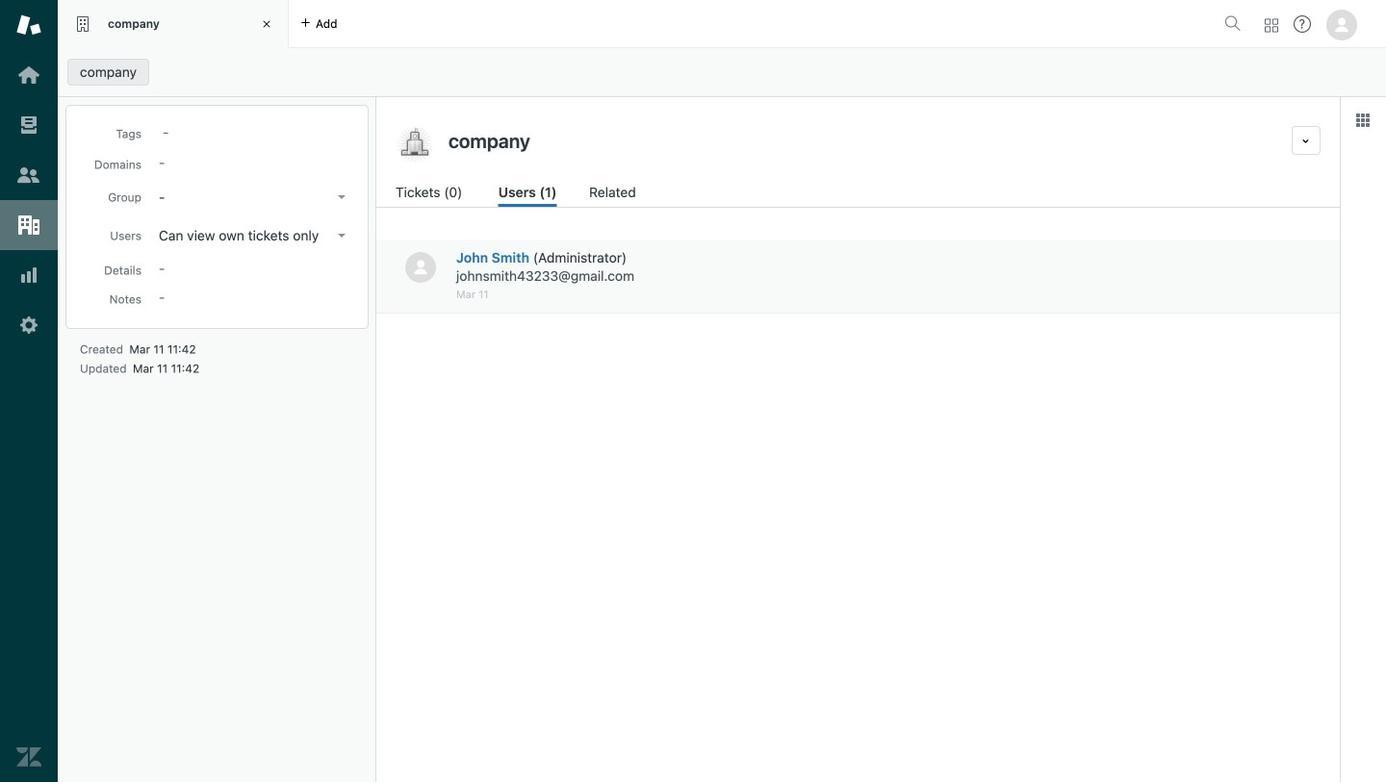 Task type: locate. For each thing, give the bounding box(es) containing it.
arrow down image
[[338, 195, 346, 199], [338, 234, 346, 238]]

secondary element
[[58, 53, 1386, 91]]

views image
[[16, 113, 41, 138]]

tabs tab list
[[58, 0, 1217, 48]]

tab
[[58, 0, 289, 48]]

reporting image
[[16, 263, 41, 288]]

customers image
[[16, 163, 41, 188]]

0 vertical spatial arrow down image
[[338, 195, 346, 199]]

1 vertical spatial arrow down image
[[338, 234, 346, 238]]

None text field
[[443, 126, 1284, 155]]

zendesk support image
[[16, 13, 41, 38]]



Task type: describe. For each thing, give the bounding box(es) containing it.
admin image
[[16, 313, 41, 338]]

zendesk products image
[[1265, 19, 1279, 32]]

get started image
[[16, 63, 41, 88]]

icon_org image
[[396, 126, 434, 165]]

2 arrow down image from the top
[[338, 234, 346, 238]]

main element
[[0, 0, 58, 783]]

zendesk image
[[16, 745, 41, 770]]

get help image
[[1294, 15, 1311, 33]]

organizations image
[[16, 213, 41, 238]]

apps image
[[1356, 113, 1371, 128]]

- field
[[155, 121, 353, 142]]

1 arrow down image from the top
[[338, 195, 346, 199]]

close image
[[257, 14, 276, 34]]



Task type: vqa. For each thing, say whether or not it's contained in the screenshot.
the rightmost (opens in a new tab) icon
no



